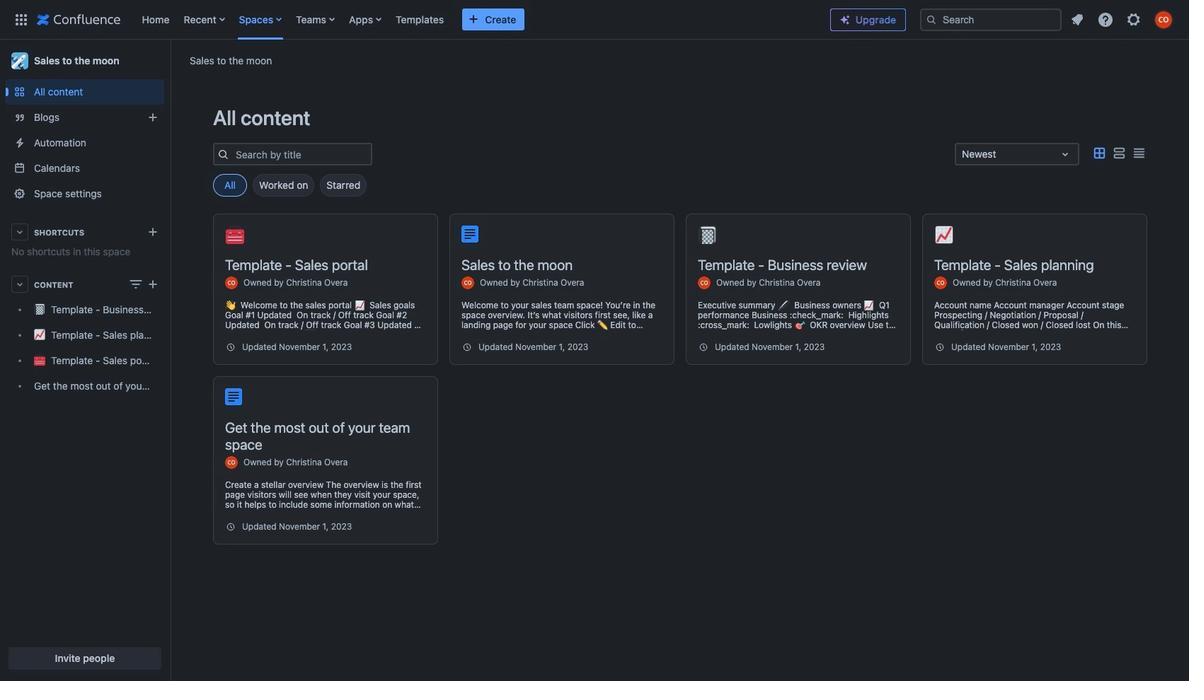 Task type: vqa. For each thing, say whether or not it's contained in the screenshot.
clear image
no



Task type: describe. For each thing, give the bounding box(es) containing it.
change view image
[[127, 276, 144, 293]]

premium image
[[839, 14, 851, 25]]

list image
[[1111, 145, 1128, 162]]

open image
[[1057, 146, 1074, 163]]

list for appswitcher icon on the top of the page
[[135, 0, 819, 39]]

tree inside the space element
[[6, 297, 164, 399]]

list for premium image
[[1065, 7, 1181, 32]]

:chart_with_upwards_trend: image
[[935, 226, 953, 244]]

:notebook: image
[[699, 226, 717, 244]]

notification icon image
[[1069, 11, 1086, 28]]

help icon image
[[1097, 11, 1114, 28]]

profile picture image for :chart_with_upwards_trend: icon
[[934, 277, 947, 290]]

space element
[[0, 40, 170, 682]]

Search field
[[920, 8, 1062, 31]]

settings icon image
[[1125, 11, 1142, 28]]



Task type: locate. For each thing, give the bounding box(es) containing it.
add shortcut image
[[144, 224, 161, 241]]

collapse sidebar image
[[154, 47, 185, 75]]

confluence image
[[37, 11, 121, 28], [37, 11, 121, 28]]

profile picture image for :notebook: icon
[[698, 277, 711, 290]]

None search field
[[920, 8, 1062, 31]]

Search by title field
[[231, 144, 371, 164]]

compact list image
[[1130, 145, 1147, 162]]

profile picture image for the left page image
[[225, 457, 238, 469]]

search image
[[926, 14, 937, 25]]

:notebook: image
[[699, 226, 717, 244]]

create a blog image
[[144, 109, 161, 126]]

banner
[[0, 0, 1189, 42]]

create image
[[144, 276, 161, 293]]

page image
[[462, 226, 478, 243], [225, 389, 242, 406]]

appswitcher icon image
[[13, 11, 30, 28]]

global element
[[8, 0, 819, 39]]

:chart_with_upwards_trend: image
[[935, 226, 953, 244]]

0 horizontal spatial list
[[135, 0, 819, 39]]

0 horizontal spatial page image
[[225, 389, 242, 406]]

tree
[[6, 297, 164, 399]]

cards image
[[1091, 145, 1108, 162]]

None text field
[[962, 147, 965, 161]]

profile picture image
[[225, 277, 238, 290], [462, 277, 474, 290], [698, 277, 711, 290], [934, 277, 947, 290], [225, 457, 238, 469]]

:toolbox: image
[[226, 226, 244, 244], [226, 226, 244, 244]]

1 vertical spatial page image
[[225, 389, 242, 406]]

1 horizontal spatial page image
[[462, 226, 478, 243]]

1 horizontal spatial list
[[1065, 7, 1181, 32]]

list
[[135, 0, 819, 39], [1065, 7, 1181, 32]]

profile picture image for the right page image
[[462, 277, 474, 290]]

0 vertical spatial page image
[[462, 226, 478, 243]]



